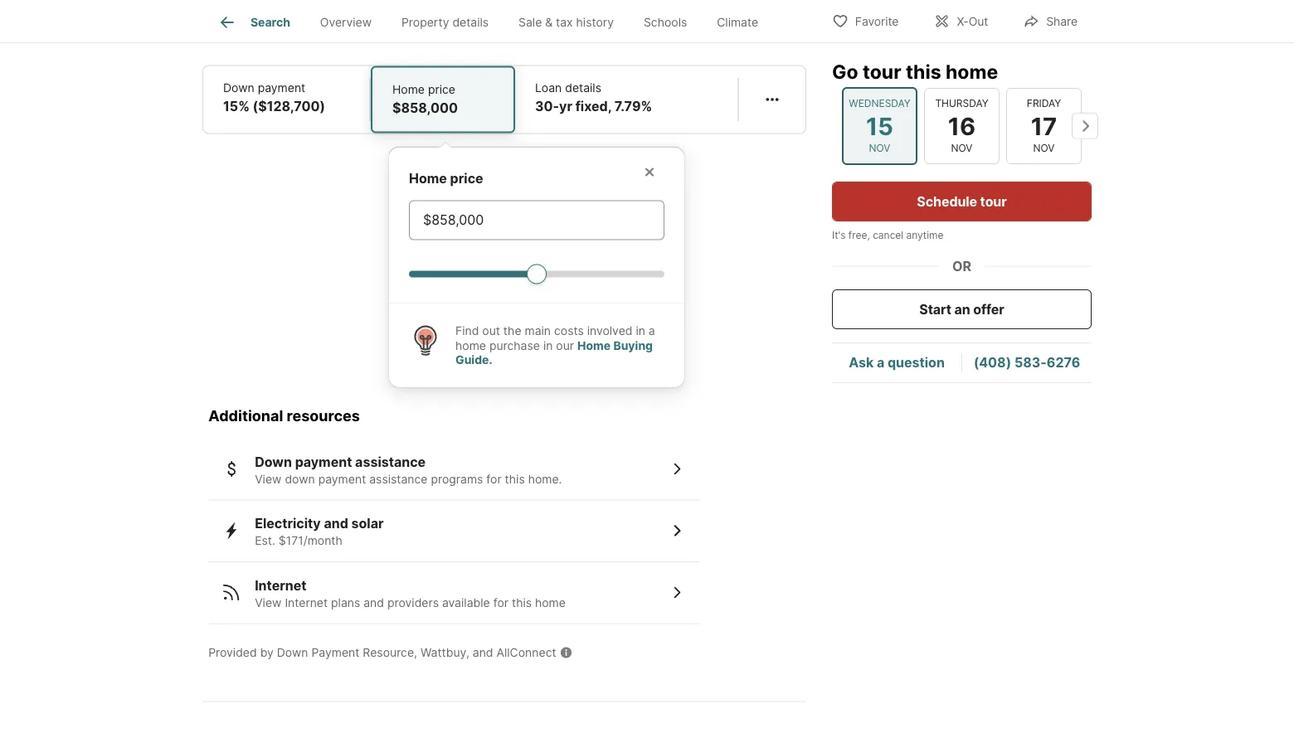 Task type: locate. For each thing, give the bounding box(es) containing it.
tax
[[556, 15, 573, 29]]

payment
[[258, 81, 305, 95], [295, 454, 352, 470], [318, 472, 366, 486]]

tour
[[863, 60, 901, 83], [980, 193, 1007, 209]]

(408) 583-6276
[[974, 355, 1080, 371]]

and right wattbuy,
[[473, 646, 493, 660]]

start
[[919, 301, 952, 317]]

ask a question
[[849, 355, 945, 371]]

&
[[545, 15, 553, 29]]

1 view from the top
[[255, 472, 282, 486]]

home inside home price $858,000
[[392, 83, 425, 97]]

a up buying
[[649, 324, 655, 338]]

0 horizontal spatial nov
[[869, 142, 891, 154]]

payment inside down payment 15% ($128,700)
[[258, 81, 305, 95]]

tab list
[[202, 0, 787, 42]]

search
[[250, 15, 290, 29]]

for inside the down payment assistance view down payment assistance programs for this home.
[[486, 472, 502, 486]]

1 vertical spatial home
[[409, 171, 447, 187]]

payment right down at left
[[318, 472, 366, 486]]

(408)
[[974, 355, 1011, 371]]

payment up down at left
[[295, 454, 352, 470]]

start an offer button
[[832, 290, 1092, 329]]

0 horizontal spatial a
[[649, 324, 655, 338]]

tour right schedule
[[980, 193, 1007, 209]]

this inside internet view internet plans and providers available for this home
[[512, 596, 532, 610]]

overview
[[320, 15, 372, 29]]

nov inside the thursday 16 nov
[[951, 142, 973, 154]]

None text field
[[423, 211, 650, 231]]

1 horizontal spatial home
[[535, 596, 566, 610]]

share
[[1046, 15, 1078, 29]]

3 nov from the left
[[1033, 142, 1055, 154]]

view inside the down payment assistance view down payment assistance programs for this home.
[[255, 472, 282, 486]]

2 vertical spatial payment
[[318, 472, 366, 486]]

home
[[946, 60, 998, 83], [455, 339, 486, 353], [535, 596, 566, 610]]

mortgage insurance
[[222, 21, 348, 37]]

home down involved
[[577, 339, 611, 353]]

share button
[[1009, 4, 1092, 38]]

out
[[482, 324, 500, 338]]

2 vertical spatial home
[[535, 596, 566, 610]]

search link
[[217, 12, 290, 32]]

price inside home price $858,000
[[428, 83, 455, 97]]

this up thursday
[[906, 60, 941, 83]]

a
[[649, 324, 655, 338], [877, 355, 885, 371]]

this up allconnect at bottom left
[[512, 596, 532, 610]]

1 vertical spatial view
[[255, 596, 282, 610]]

home buying guide.
[[455, 339, 653, 367]]

this inside the down payment assistance view down payment assistance programs for this home.
[[505, 472, 525, 486]]

0 vertical spatial details
[[452, 15, 489, 29]]

thursday 16 nov
[[935, 97, 989, 154]]

home down $858,000
[[409, 171, 447, 187]]

1 nov from the left
[[869, 142, 891, 154]]

climate tab
[[702, 2, 773, 42]]

down right "by"
[[277, 646, 308, 660]]

2 vertical spatial and
[[473, 646, 493, 660]]

guide.
[[455, 353, 492, 367]]

0 vertical spatial home
[[392, 83, 425, 97]]

home up $858,000
[[392, 83, 425, 97]]

$171/month
[[279, 534, 343, 548]]

ask a question link
[[849, 355, 945, 371]]

details inside the loan details 30-yr fixed, 7.79%
[[565, 81, 601, 95]]

1 vertical spatial a
[[877, 355, 885, 371]]

or
[[952, 258, 971, 274]]

provided
[[208, 646, 257, 660]]

loan
[[535, 81, 562, 95]]

2 vertical spatial this
[[512, 596, 532, 610]]

down
[[223, 81, 254, 95], [255, 454, 292, 470], [277, 646, 308, 660]]

1 horizontal spatial a
[[877, 355, 885, 371]]

friday
[[1027, 97, 1061, 109]]

details
[[452, 15, 489, 29], [565, 81, 601, 95]]

details right property
[[452, 15, 489, 29]]

payment
[[311, 646, 360, 660]]

resource,
[[363, 646, 417, 660]]

home.
[[528, 472, 562, 486]]

and up $171/month
[[324, 516, 348, 532]]

find out the main costs involved in a home purchase in our
[[455, 324, 655, 353]]

for right available
[[493, 596, 509, 610]]

our
[[556, 339, 574, 353]]

nov for 16
[[951, 142, 973, 154]]

nov down 17 on the top of page
[[1033, 142, 1055, 154]]

1 vertical spatial payment
[[295, 454, 352, 470]]

property details tab
[[387, 2, 504, 42]]

0 vertical spatial assistance
[[355, 454, 426, 470]]

1 horizontal spatial nov
[[951, 142, 973, 154]]

2 nov from the left
[[951, 142, 973, 154]]

Home Price Slider range field
[[409, 264, 665, 284]]

down up 15%
[[223, 81, 254, 95]]

solar
[[351, 516, 384, 532]]

0 vertical spatial view
[[255, 472, 282, 486]]

1 vertical spatial and
[[364, 596, 384, 610]]

a right ask
[[877, 355, 885, 371]]

1 vertical spatial tour
[[980, 193, 1007, 209]]

None button
[[842, 87, 918, 165], [924, 88, 1000, 164], [1006, 88, 1082, 164], [842, 87, 918, 165], [924, 88, 1000, 164], [1006, 88, 1082, 164]]

a inside find out the main costs involved in a home purchase in our
[[649, 324, 655, 338]]

internet down est.
[[255, 578, 307, 594]]

1 vertical spatial price
[[450, 171, 483, 187]]

this
[[906, 60, 941, 83], [505, 472, 525, 486], [512, 596, 532, 610]]

in
[[636, 324, 645, 338], [543, 339, 553, 353]]

lightbulb icon image
[[409, 324, 442, 357]]

0 horizontal spatial home
[[455, 339, 486, 353]]

down inside down payment 15% ($128,700)
[[223, 81, 254, 95]]

price up $858,000
[[428, 83, 455, 97]]

costs
[[554, 324, 584, 338]]

($128,700)
[[253, 99, 325, 115]]

tour for go
[[863, 60, 901, 83]]

down for ($128,700)
[[223, 81, 254, 95]]

for inside internet view internet plans and providers available for this home
[[493, 596, 509, 610]]

2 horizontal spatial and
[[473, 646, 493, 660]]

property
[[402, 15, 449, 29]]

price inside tooltip
[[450, 171, 483, 187]]

price down $858,000
[[450, 171, 483, 187]]

nov for 17
[[1033, 142, 1055, 154]]

down payment assistance view down payment assistance programs for this home.
[[255, 454, 562, 486]]

tour inside schedule tour button
[[980, 193, 1007, 209]]

details inside property details tab
[[452, 15, 489, 29]]

(408) 583-6276 link
[[974, 355, 1080, 371]]

down payment 15% ($128,700)
[[223, 81, 325, 115]]

home
[[392, 83, 425, 97], [409, 171, 447, 187], [577, 339, 611, 353]]

details for property details
[[452, 15, 489, 29]]

down inside the down payment assistance view down payment assistance programs for this home.
[[255, 454, 292, 470]]

2 view from the top
[[255, 596, 282, 610]]

home up allconnect at bottom left
[[535, 596, 566, 610]]

in left our at the top left of the page
[[543, 339, 553, 353]]

nov inside friday 17 nov
[[1033, 142, 1055, 154]]

0 vertical spatial payment
[[258, 81, 305, 95]]

providers
[[387, 596, 439, 610]]

start an offer
[[919, 301, 1004, 317]]

mortgage insurance link
[[222, 21, 348, 37]]

0 vertical spatial a
[[649, 324, 655, 338]]

payment up ($128,700)
[[258, 81, 305, 95]]

2 vertical spatial home
[[577, 339, 611, 353]]

1 vertical spatial home
[[455, 339, 486, 353]]

1 vertical spatial details
[[565, 81, 601, 95]]

home for home price $858,000
[[392, 83, 425, 97]]

0 vertical spatial and
[[324, 516, 348, 532]]

view left down at left
[[255, 472, 282, 486]]

nov down '15'
[[869, 142, 891, 154]]

this left home.
[[505, 472, 525, 486]]

internet left plans
[[285, 596, 328, 610]]

0 vertical spatial for
[[486, 472, 502, 486]]

home inside home buying guide.
[[577, 339, 611, 353]]

assistance
[[355, 454, 426, 470], [369, 472, 428, 486]]

loan details 30-yr fixed, 7.79%
[[535, 81, 652, 115]]

2 horizontal spatial nov
[[1033, 142, 1055, 154]]

1 vertical spatial this
[[505, 472, 525, 486]]

thursday
[[935, 97, 989, 109]]

0 horizontal spatial and
[[324, 516, 348, 532]]

wattbuy,
[[421, 646, 469, 660]]

1 horizontal spatial and
[[364, 596, 384, 610]]

free,
[[849, 229, 870, 241]]

for
[[486, 472, 502, 486], [493, 596, 509, 610]]

nov down the '16' at top
[[951, 142, 973, 154]]

0 vertical spatial down
[[223, 81, 254, 95]]

in up buying
[[636, 324, 645, 338]]

0 horizontal spatial in
[[543, 339, 553, 353]]

home for home buying guide.
[[577, 339, 611, 353]]

offer
[[973, 301, 1004, 317]]

details up fixed,
[[565, 81, 601, 95]]

price
[[428, 83, 455, 97], [450, 171, 483, 187]]

1 horizontal spatial details
[[565, 81, 601, 95]]

2 horizontal spatial home
[[946, 60, 998, 83]]

lightbulb icon element
[[409, 324, 455, 368]]

go tour this home
[[832, 60, 998, 83]]

resources
[[287, 407, 360, 425]]

internet view internet plans and providers available for this home
[[255, 578, 566, 610]]

mortgage
[[222, 21, 284, 37]]

tour up wednesday
[[863, 60, 901, 83]]

0 horizontal spatial details
[[452, 15, 489, 29]]

view up "by"
[[255, 596, 282, 610]]

0 vertical spatial price
[[428, 83, 455, 97]]

1 horizontal spatial tour
[[980, 193, 1007, 209]]

1 vertical spatial down
[[255, 454, 292, 470]]

1 horizontal spatial in
[[636, 324, 645, 338]]

home up guide.
[[455, 339, 486, 353]]

the
[[503, 324, 521, 338]]

down up down at left
[[255, 454, 292, 470]]

overview tab
[[305, 2, 387, 42]]

1 vertical spatial for
[[493, 596, 509, 610]]

0 horizontal spatial tour
[[863, 60, 901, 83]]

and right plans
[[364, 596, 384, 610]]

home up thursday
[[946, 60, 998, 83]]

next image
[[1072, 113, 1098, 139]]

17
[[1031, 111, 1057, 140]]

favorite
[[855, 15, 899, 29]]

internet
[[255, 578, 307, 594], [285, 596, 328, 610]]

0 vertical spatial tour
[[863, 60, 901, 83]]

for right programs
[[486, 472, 502, 486]]

home price
[[409, 171, 483, 187]]

nov inside wednesday 15 nov
[[869, 142, 891, 154]]



Task type: describe. For each thing, give the bounding box(es) containing it.
0 vertical spatial this
[[906, 60, 941, 83]]

0 vertical spatial internet
[[255, 578, 307, 594]]

7.79%
[[615, 99, 652, 115]]

price for home price
[[450, 171, 483, 187]]

by
[[260, 646, 274, 660]]

price for home price $858,000
[[428, 83, 455, 97]]

tour for schedule
[[980, 193, 1007, 209]]

sale
[[519, 15, 542, 29]]

cancel
[[873, 229, 904, 241]]

involved
[[587, 324, 633, 338]]

x-
[[957, 15, 969, 29]]

find
[[455, 324, 479, 338]]

favorite button
[[818, 4, 913, 38]]

1 vertical spatial internet
[[285, 596, 328, 610]]

1 vertical spatial in
[[543, 339, 553, 353]]

nov for 15
[[869, 142, 891, 154]]

15
[[866, 111, 893, 140]]

home for home price
[[409, 171, 447, 187]]

and inside electricity and solar est. $171/month
[[324, 516, 348, 532]]

0 vertical spatial home
[[946, 60, 998, 83]]

wednesday
[[849, 97, 911, 109]]

0 vertical spatial in
[[636, 324, 645, 338]]

2 vertical spatial down
[[277, 646, 308, 660]]

schedule tour
[[917, 193, 1007, 209]]

details for loan details 30-yr fixed, 7.79%
[[565, 81, 601, 95]]

1 vertical spatial assistance
[[369, 472, 428, 486]]

home inside internet view internet plans and providers available for this home
[[535, 596, 566, 610]]

payment for assistance
[[295, 454, 352, 470]]

programs
[[431, 472, 483, 486]]

schools
[[644, 15, 687, 29]]

6276
[[1047, 355, 1080, 371]]

electricity
[[255, 516, 321, 532]]

home price $858,000
[[392, 83, 458, 116]]

insurance
[[287, 21, 348, 37]]

question
[[888, 355, 945, 371]]

sale & tax history
[[519, 15, 614, 29]]

home buying guide. link
[[455, 339, 653, 367]]

30-
[[535, 99, 559, 115]]

583-
[[1015, 355, 1047, 371]]

friday 17 nov
[[1027, 97, 1061, 154]]

fixed,
[[575, 99, 611, 115]]

anytime
[[906, 229, 944, 241]]

history
[[576, 15, 614, 29]]

it's free, cancel anytime
[[832, 229, 944, 241]]

payment for 15%
[[258, 81, 305, 95]]

additional resources
[[208, 407, 360, 425]]

and inside internet view internet plans and providers available for this home
[[364, 596, 384, 610]]

view inside internet view internet plans and providers available for this home
[[255, 596, 282, 610]]

x-out button
[[920, 4, 1002, 38]]

purchase
[[489, 339, 540, 353]]

plans
[[331, 596, 360, 610]]

16
[[948, 111, 976, 140]]

schools tab
[[629, 2, 702, 42]]

an
[[955, 301, 970, 317]]

schedule
[[917, 193, 977, 209]]

$456
[[465, 21, 498, 37]]

x-out
[[957, 15, 988, 29]]

climate
[[717, 15, 758, 29]]

go
[[832, 60, 858, 83]]

tab list containing search
[[202, 0, 787, 42]]

available
[[442, 596, 490, 610]]

property details
[[402, 15, 489, 29]]

additional
[[208, 407, 283, 425]]

allconnect
[[496, 646, 556, 660]]

main
[[525, 324, 551, 338]]

home inside find out the main costs involved in a home purchase in our
[[455, 339, 486, 353]]

15%
[[223, 99, 250, 115]]

down
[[285, 472, 315, 486]]

home price tooltip
[[389, 134, 993, 388]]

none text field inside home price tooltip
[[423, 211, 650, 231]]

it's
[[832, 229, 846, 241]]

electricity and solar est. $171/month
[[255, 516, 384, 548]]

schedule tour button
[[832, 182, 1092, 222]]

down for view
[[255, 454, 292, 470]]

buying
[[613, 339, 653, 353]]

provided by down payment resource, wattbuy, and allconnect
[[208, 646, 556, 660]]

est.
[[255, 534, 275, 548]]

$858,000
[[392, 100, 458, 116]]

sale & tax history tab
[[504, 2, 629, 42]]

wednesday 15 nov
[[849, 97, 911, 154]]

out
[[969, 15, 988, 29]]



Task type: vqa. For each thing, say whether or not it's contained in the screenshot.
Features: inside the Parking Information Parking Features: Garage
no



